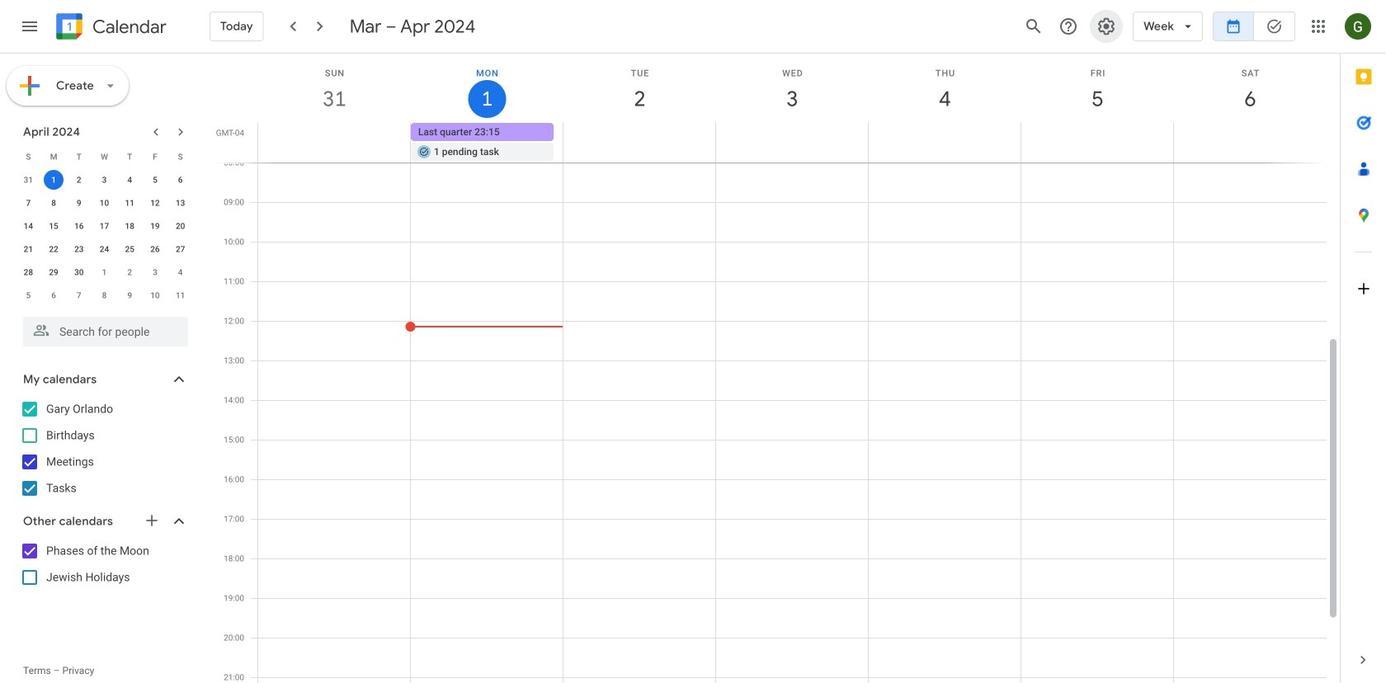 Task type: locate. For each thing, give the bounding box(es) containing it.
14 element
[[18, 216, 38, 236]]

row
[[251, 123, 1340, 163], [16, 145, 193, 168], [16, 168, 193, 191], [16, 191, 193, 215], [16, 215, 193, 238], [16, 238, 193, 261], [16, 261, 193, 284], [16, 284, 193, 307]]

heading
[[89, 17, 167, 37]]

grid
[[211, 54, 1340, 683]]

26 element
[[145, 239, 165, 259]]

None search field
[[0, 310, 205, 347]]

4 element
[[120, 170, 140, 190]]

5 element
[[145, 170, 165, 190]]

add other calendars image
[[144, 512, 160, 529]]

row group
[[16, 168, 193, 307]]

may 10 element
[[145, 285, 165, 305]]

may 4 element
[[170, 262, 190, 282]]

13 element
[[170, 193, 190, 213]]

10 element
[[94, 193, 114, 213]]

28 element
[[18, 262, 38, 282]]

may 11 element
[[170, 285, 190, 305]]

30 element
[[69, 262, 89, 282]]

my calendars list
[[3, 396, 205, 502]]

16 element
[[69, 216, 89, 236]]

3 element
[[94, 170, 114, 190]]

12 element
[[145, 193, 165, 213]]

cell
[[258, 123, 411, 163], [411, 123, 563, 163], [563, 123, 716, 163], [716, 123, 868, 163], [868, 123, 1021, 163], [1021, 123, 1173, 163], [1173, 123, 1326, 163], [41, 168, 66, 191]]

tab list
[[1341, 54, 1386, 637]]

18 element
[[120, 216, 140, 236]]

24 element
[[94, 239, 114, 259]]

11 element
[[120, 193, 140, 213]]

8 element
[[44, 193, 64, 213]]

calendar element
[[53, 10, 167, 46]]

23 element
[[69, 239, 89, 259]]

may 1 element
[[94, 262, 114, 282]]

1, today element
[[44, 170, 64, 190]]



Task type: vqa. For each thing, say whether or not it's contained in the screenshot.
'permissions'
no



Task type: describe. For each thing, give the bounding box(es) containing it.
9 element
[[69, 193, 89, 213]]

21 element
[[18, 239, 38, 259]]

may 8 element
[[94, 285, 114, 305]]

may 5 element
[[18, 285, 38, 305]]

cell inside april 2024 "grid"
[[41, 168, 66, 191]]

19 element
[[145, 216, 165, 236]]

may 3 element
[[145, 262, 165, 282]]

may 2 element
[[120, 262, 140, 282]]

heading inside calendar element
[[89, 17, 167, 37]]

april 2024 grid
[[16, 145, 193, 307]]

may 6 element
[[44, 285, 64, 305]]

27 element
[[170, 239, 190, 259]]

Search for people text field
[[33, 317, 178, 347]]

may 7 element
[[69, 285, 89, 305]]

may 9 element
[[120, 285, 140, 305]]

17 element
[[94, 216, 114, 236]]

2 element
[[69, 170, 89, 190]]

22 element
[[44, 239, 64, 259]]

main drawer image
[[20, 17, 40, 36]]

6 element
[[170, 170, 190, 190]]

15 element
[[44, 216, 64, 236]]

7 element
[[18, 193, 38, 213]]

29 element
[[44, 262, 64, 282]]

25 element
[[120, 239, 140, 259]]

settings menu image
[[1097, 17, 1116, 36]]

20 element
[[170, 216, 190, 236]]

other calendars list
[[3, 538, 205, 591]]

march 31 element
[[18, 170, 38, 190]]



